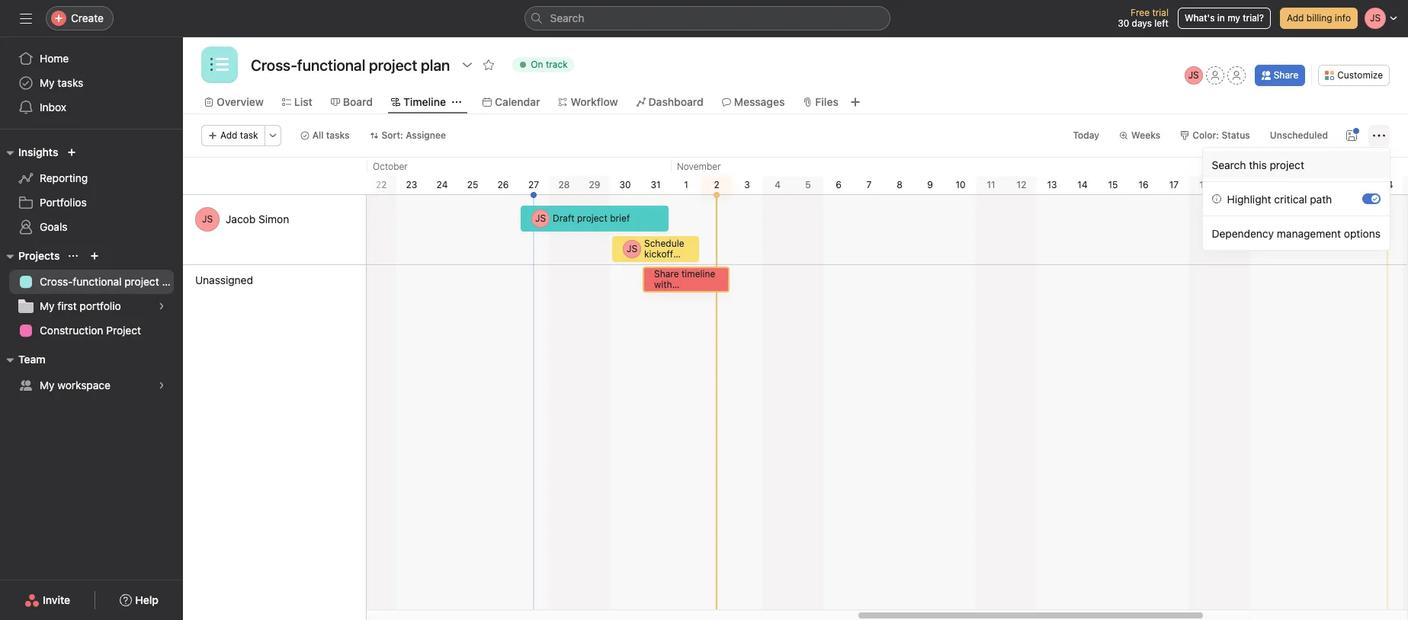 Task type: describe. For each thing, give the bounding box(es) containing it.
calendar link
[[483, 94, 540, 111]]

25
[[467, 179, 478, 191]]

14
[[1078, 179, 1088, 191]]

board
[[343, 95, 373, 108]]

home
[[40, 52, 69, 65]]

1 horizontal spatial project
[[577, 213, 608, 224]]

color: status button
[[1174, 125, 1257, 146]]

add task
[[220, 130, 258, 141]]

draft
[[553, 213, 575, 224]]

list
[[294, 95, 312, 108]]

add for add billing info
[[1287, 12, 1304, 24]]

9
[[927, 179, 933, 191]]

help button
[[110, 587, 168, 615]]

construction project link
[[9, 319, 174, 343]]

3
[[744, 179, 750, 191]]

november
[[677, 161, 721, 172]]

insights
[[18, 146, 58, 159]]

team
[[18, 353, 45, 366]]

search for search
[[550, 11, 584, 24]]

cross-functional project plan
[[40, 275, 183, 288]]

dashboard
[[649, 95, 704, 108]]

calendar
[[495, 95, 540, 108]]

share timeline with teammates
[[654, 268, 715, 301]]

days
[[1132, 18, 1152, 29]]

projects button
[[0, 247, 60, 265]]

messages link
[[722, 94, 785, 111]]

0 horizontal spatial more actions image
[[268, 131, 277, 140]]

color:
[[1193, 130, 1219, 141]]

all
[[312, 130, 324, 141]]

invite
[[43, 594, 70, 607]]

on track
[[531, 59, 568, 70]]

inbox link
[[9, 95, 174, 120]]

4
[[775, 179, 781, 191]]

all tasks
[[312, 130, 350, 141]]

30 inside 'free trial 30 days left'
[[1118, 18, 1129, 29]]

20
[[1260, 179, 1271, 191]]

5
[[805, 179, 811, 191]]

tasks for all tasks
[[326, 130, 350, 141]]

simon
[[258, 213, 289, 226]]

project
[[106, 324, 141, 337]]

29
[[589, 179, 600, 191]]

sort: assignee
[[382, 130, 446, 141]]

weeks
[[1131, 130, 1161, 141]]

timeline
[[682, 268, 715, 280]]

7
[[867, 179, 872, 191]]

reporting link
[[9, 166, 174, 191]]

invite button
[[15, 587, 80, 615]]

show options image
[[461, 59, 474, 71]]

search for search this project
[[1212, 158, 1246, 171]]

6
[[836, 179, 842, 191]]

info
[[1335, 12, 1351, 24]]

search list box
[[524, 6, 890, 30]]

trial?
[[1243, 12, 1264, 24]]

js button
[[1185, 66, 1203, 85]]

status
[[1222, 130, 1250, 141]]

with
[[654, 279, 672, 290]]

2
[[714, 179, 719, 191]]

all tasks button
[[293, 125, 356, 146]]

left
[[1155, 18, 1169, 29]]

overview
[[217, 95, 264, 108]]

my for my first portfolio
[[40, 300, 55, 313]]

schedule kickoff meeting
[[644, 238, 684, 271]]

js for schedule kickoff meeting
[[627, 243, 637, 255]]

add billing info button
[[1280, 8, 1358, 29]]

options
[[1344, 227, 1381, 240]]

search this project link
[[1203, 151, 1390, 178]]

my workspace link
[[9, 374, 174, 398]]

construction project
[[40, 324, 141, 337]]

18
[[1200, 179, 1210, 191]]

critical
[[1274, 193, 1307, 205]]

add task button
[[201, 125, 265, 146]]

28
[[559, 179, 570, 191]]

26
[[498, 179, 509, 191]]

2 24 from the left
[[1382, 179, 1393, 191]]

assignee
[[406, 130, 446, 141]]

draft project brief
[[553, 213, 630, 224]]

my tasks
[[40, 76, 83, 89]]

in
[[1217, 12, 1225, 24]]

functional
[[73, 275, 122, 288]]

team button
[[0, 351, 45, 369]]

on track button
[[506, 54, 581, 75]]

construction
[[40, 324, 103, 337]]

see details, my first portfolio image
[[157, 302, 166, 311]]

12
[[1017, 179, 1027, 191]]

js for draft project brief
[[535, 213, 546, 224]]

dashboard link
[[636, 94, 704, 111]]



Task type: locate. For each thing, give the bounding box(es) containing it.
1 horizontal spatial add
[[1287, 12, 1304, 24]]

first
[[57, 300, 77, 313]]

list link
[[282, 94, 312, 111]]

tasks
[[57, 76, 83, 89], [326, 130, 350, 141]]

dependency
[[1212, 227, 1274, 240]]

jacob
[[226, 213, 256, 226]]

0 horizontal spatial tasks
[[57, 76, 83, 89]]

november 1
[[677, 161, 721, 191]]

1 horizontal spatial tasks
[[326, 130, 350, 141]]

js left jacob
[[202, 213, 213, 225]]

search up track
[[550, 11, 584, 24]]

unassigned
[[195, 273, 253, 286]]

tasks down home
[[57, 76, 83, 89]]

free
[[1131, 7, 1150, 18]]

my left "first" in the left of the page
[[40, 300, 55, 313]]

projects element
[[0, 242, 183, 346]]

brief
[[610, 213, 630, 224]]

1 vertical spatial share
[[654, 268, 679, 280]]

1 horizontal spatial more actions image
[[1373, 130, 1385, 142]]

None text field
[[247, 51, 454, 79]]

my down the team
[[40, 379, 55, 392]]

1
[[684, 179, 688, 191]]

jacob simon
[[226, 213, 289, 226]]

1 my from the top
[[40, 76, 55, 89]]

1 horizontal spatial 22
[[1321, 179, 1332, 191]]

project left brief
[[577, 213, 608, 224]]

0 horizontal spatial 30
[[619, 179, 631, 191]]

tasks right all
[[326, 130, 350, 141]]

my
[[1228, 12, 1240, 24]]

js left draft
[[535, 213, 546, 224]]

21
[[1291, 179, 1301, 191]]

my workspace
[[40, 379, 110, 392]]

search button
[[524, 6, 890, 30]]

customize
[[1338, 69, 1383, 81]]

insights button
[[0, 143, 58, 162]]

see details, my workspace image
[[157, 381, 166, 390]]

new image
[[67, 148, 77, 157]]

search
[[550, 11, 584, 24], [1212, 158, 1246, 171]]

workspace
[[57, 379, 110, 392]]

search up 19 in the top right of the page
[[1212, 158, 1246, 171]]

plan
[[162, 275, 183, 288]]

sort:
[[382, 130, 403, 141]]

share down kickoff
[[654, 268, 679, 280]]

tasks for my tasks
[[57, 76, 83, 89]]

add billing info
[[1287, 12, 1351, 24]]

0 vertical spatial tasks
[[57, 76, 83, 89]]

2 vertical spatial my
[[40, 379, 55, 392]]

project left plan
[[124, 275, 159, 288]]

messages
[[734, 95, 785, 108]]

1 vertical spatial search
[[1212, 158, 1246, 171]]

tab actions image
[[452, 98, 461, 107]]

0 vertical spatial search
[[550, 11, 584, 24]]

project for search this project
[[1270, 158, 1304, 171]]

today
[[1073, 130, 1099, 141]]

unscheduled button
[[1263, 125, 1335, 146]]

0 horizontal spatial 24
[[437, 179, 448, 191]]

1 24 from the left
[[437, 179, 448, 191]]

add left task
[[220, 130, 237, 141]]

23 down october
[[406, 179, 417, 191]]

add for add task
[[220, 130, 237, 141]]

11
[[987, 179, 995, 191]]

share inside button
[[1274, 69, 1299, 81]]

workflow
[[571, 95, 618, 108]]

create button
[[46, 6, 114, 30]]

30 left 31
[[619, 179, 631, 191]]

search inside button
[[550, 11, 584, 24]]

2 23 from the left
[[1351, 179, 1363, 191]]

0 vertical spatial add
[[1287, 12, 1304, 24]]

0 horizontal spatial project
[[124, 275, 159, 288]]

track
[[546, 59, 568, 70]]

0 horizontal spatial share
[[654, 268, 679, 280]]

2 my from the top
[[40, 300, 55, 313]]

portfolios link
[[9, 191, 174, 215]]

trial
[[1152, 7, 1169, 18]]

more actions image
[[1373, 130, 1385, 142], [268, 131, 277, 140]]

1 23 from the left
[[406, 179, 417, 191]]

home link
[[9, 47, 174, 71]]

share up unscheduled
[[1274, 69, 1299, 81]]

add tab image
[[849, 96, 861, 108]]

my inside projects element
[[40, 300, 55, 313]]

my first portfolio
[[40, 300, 121, 313]]

project inside 'link'
[[124, 275, 159, 288]]

js for unassigned
[[202, 213, 213, 225]]

project for cross-functional project plan
[[124, 275, 159, 288]]

0 horizontal spatial add
[[220, 130, 237, 141]]

1 horizontal spatial 24
[[1382, 179, 1393, 191]]

1 22 from the left
[[376, 179, 387, 191]]

share for share timeline with teammates
[[654, 268, 679, 280]]

highlight
[[1227, 193, 1271, 205]]

today button
[[1066, 125, 1106, 146]]

0 vertical spatial 30
[[1118, 18, 1129, 29]]

show options, current sort, top image
[[69, 252, 78, 261]]

portfolio
[[80, 300, 121, 313]]

1 horizontal spatial share
[[1274, 69, 1299, 81]]

on
[[531, 59, 543, 70]]

new project or portfolio image
[[90, 252, 99, 261]]

2 22 from the left
[[1321, 179, 1332, 191]]

js left kickoff
[[627, 243, 637, 255]]

0 vertical spatial project
[[1270, 158, 1304, 171]]

add to starred image
[[483, 59, 495, 71]]

1 vertical spatial 30
[[619, 179, 631, 191]]

add left the billing
[[1287, 12, 1304, 24]]

color: status
[[1193, 130, 1250, 141]]

3 my from the top
[[40, 379, 55, 392]]

my inside teams element
[[40, 379, 55, 392]]

unscheduled
[[1270, 130, 1328, 141]]

my inside global element
[[40, 76, 55, 89]]

1 vertical spatial my
[[40, 300, 55, 313]]

hide sidebar image
[[20, 12, 32, 24]]

global element
[[0, 37, 183, 129]]

my first portfolio link
[[9, 294, 174, 319]]

management
[[1277, 227, 1341, 240]]

october
[[373, 161, 408, 172]]

16
[[1139, 179, 1149, 191]]

tasks inside dropdown button
[[326, 130, 350, 141]]

share inside share timeline with teammates
[[654, 268, 679, 280]]

1 vertical spatial add
[[220, 130, 237, 141]]

tasks inside global element
[[57, 76, 83, 89]]

what's in my trial?
[[1185, 12, 1264, 24]]

my up inbox
[[40, 76, 55, 89]]

insights element
[[0, 139, 183, 242]]

schedule
[[644, 238, 684, 249]]

save options image
[[1346, 130, 1358, 142]]

customize button
[[1318, 65, 1390, 86]]

what's
[[1185, 12, 1215, 24]]

1 vertical spatial project
[[577, 213, 608, 224]]

board link
[[331, 94, 373, 111]]

23
[[406, 179, 417, 191], [1351, 179, 1363, 191]]

timeline
[[403, 95, 446, 108]]

files
[[815, 95, 839, 108]]

22
[[376, 179, 387, 191], [1321, 179, 1332, 191]]

2 vertical spatial project
[[124, 275, 159, 288]]

my tasks link
[[9, 71, 174, 95]]

0 horizontal spatial search
[[550, 11, 584, 24]]

cross-functional project plan link
[[9, 270, 183, 294]]

1 horizontal spatial 30
[[1118, 18, 1129, 29]]

2 horizontal spatial project
[[1270, 158, 1304, 171]]

30 left 'days' at the top right of the page
[[1118, 18, 1129, 29]]

teammates
[[654, 290, 702, 301]]

workflow link
[[558, 94, 618, 111]]

22 up path
[[1321, 179, 1332, 191]]

js inside button
[[1188, 69, 1199, 81]]

path
[[1310, 193, 1332, 205]]

1 vertical spatial tasks
[[326, 130, 350, 141]]

dependency management options link
[[1203, 220, 1390, 247]]

project up 21
[[1270, 158, 1304, 171]]

free trial 30 days left
[[1118, 7, 1169, 29]]

13
[[1047, 179, 1057, 191]]

project
[[1270, 158, 1304, 171], [577, 213, 608, 224], [124, 275, 159, 288]]

share for share
[[1274, 69, 1299, 81]]

create
[[71, 11, 104, 24]]

0 vertical spatial my
[[40, 76, 55, 89]]

js down what's
[[1188, 69, 1199, 81]]

0 horizontal spatial 23
[[406, 179, 417, 191]]

15
[[1108, 179, 1118, 191]]

billing
[[1307, 12, 1332, 24]]

what's in my trial? button
[[1178, 8, 1271, 29]]

goals link
[[9, 215, 174, 239]]

cross-
[[40, 275, 73, 288]]

1 horizontal spatial 23
[[1351, 179, 1363, 191]]

overview link
[[204, 94, 264, 111]]

list image
[[210, 56, 229, 74]]

my for my tasks
[[40, 76, 55, 89]]

22 down october
[[376, 179, 387, 191]]

meeting
[[644, 259, 679, 271]]

0 vertical spatial share
[[1274, 69, 1299, 81]]

this
[[1249, 158, 1267, 171]]

more actions image right task
[[268, 131, 277, 140]]

23 up options
[[1351, 179, 1363, 191]]

my for my workspace
[[40, 379, 55, 392]]

inbox
[[40, 101, 66, 114]]

task
[[240, 130, 258, 141]]

0 horizontal spatial 22
[[376, 179, 387, 191]]

teams element
[[0, 346, 183, 401]]

1 horizontal spatial search
[[1212, 158, 1246, 171]]

more actions image right save options icon
[[1373, 130, 1385, 142]]



Task type: vqa. For each thing, say whether or not it's contained in the screenshot.
Global element
yes



